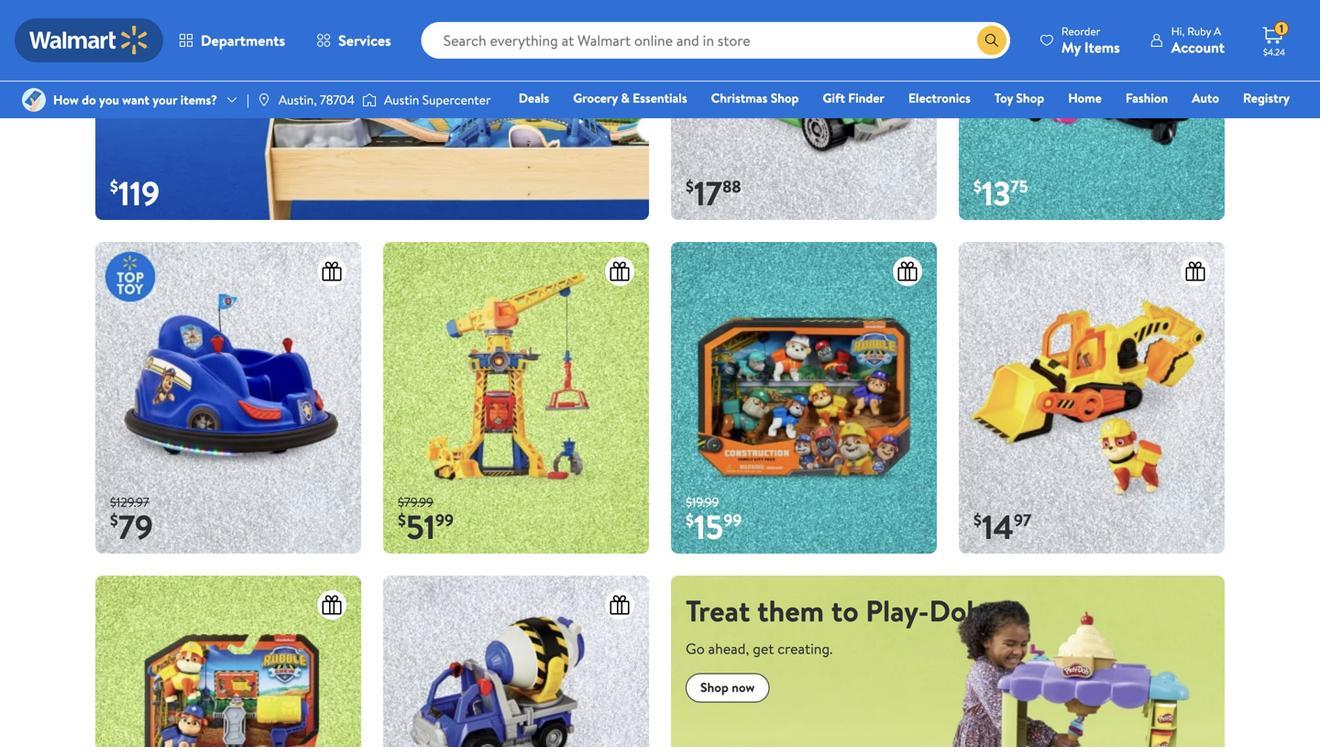 Task type: vqa. For each thing, say whether or not it's contained in the screenshot.
first the (3) from right
no



Task type: describe. For each thing, give the bounding box(es) containing it.
1
[[1280, 21, 1284, 36]]

supercenter
[[422, 91, 491, 109]]

$ 14 97
[[974, 504, 1032, 550]]

 image for austin, 78704
[[257, 93, 271, 107]]

$129.97
[[110, 493, 149, 511]]

gift finder
[[823, 89, 885, 107]]

$19.99
[[686, 493, 719, 511]]

$ inside $79.99 $ 51 99
[[398, 509, 406, 532]]

ahead,
[[708, 639, 749, 659]]

shop inside button
[[701, 679, 729, 697]]

fashion
[[1126, 89, 1169, 107]]

51
[[406, 504, 435, 550]]

$19.99 $ 15 99
[[686, 493, 742, 550]]

deals
[[519, 89, 549, 107]]

rubble & crew, rubble and mix figures with kinetic build-it sand and toy tools for kids 3+ image
[[95, 576, 361, 747]]

one
[[1150, 115, 1177, 133]]

austin,
[[279, 91, 317, 109]]

reorder
[[1062, 23, 1101, 39]]

$ 13 75
[[974, 170, 1028, 216]]

grocery
[[573, 89, 618, 107]]

walmart image
[[29, 26, 149, 55]]

search icon image
[[985, 33, 999, 48]]

13
[[982, 170, 1011, 216]]

75
[[1011, 175, 1028, 198]]

austin
[[384, 91, 419, 109]]

$ inside $129.97 $ 79
[[110, 509, 118, 532]]

$129.97 $ 79
[[110, 493, 153, 550]]

account
[[1172, 37, 1225, 57]]

departments button
[[163, 18, 301, 62]]

shop now button
[[686, 673, 770, 703]]

christmas shop link
[[703, 88, 807, 108]]

toy shop link
[[987, 88, 1053, 108]]

christmas
[[711, 89, 768, 107]]

fashion link
[[1118, 88, 1177, 108]]

|
[[247, 91, 249, 109]]

gift finder link
[[815, 88, 893, 108]]

$ inside $ 14 97
[[974, 509, 982, 532]]

walmart+ link
[[1227, 114, 1299, 133]]

$ inside $ 13 75
[[974, 175, 982, 198]]

paw patrol: the mighty movie, mighty pups jet with lights, sounds & skye figure, ages 3+ image
[[959, 0, 1225, 220]]

christmas shop
[[711, 89, 799, 107]]

home link
[[1060, 88, 1110, 108]]

$79.99
[[398, 493, 434, 511]]

rubble & crew, bark yard crane tower playset with rubble action figure and vehicle, for kids age 3 and up image
[[383, 242, 649, 554]]

97
[[1014, 509, 1032, 532]]

79
[[118, 504, 153, 550]]

$ 17 88
[[686, 170, 742, 216]]

electronics
[[909, 89, 971, 107]]

grocery & essentials link
[[565, 88, 696, 108]]

one debit link
[[1141, 114, 1220, 133]]

paw patrol: the mighty movie, recycler truck with lights, sounds & rocky figure, ages 3+ image
[[671, 0, 937, 220]]

treat them to play-doh go ahead, get creating.
[[686, 590, 983, 659]]

1 vertical spatial  image
[[671, 576, 1225, 747]]

gift
[[823, 89, 845, 107]]

119
[[118, 170, 160, 216]]

$ inside $ 17 88
[[686, 175, 694, 198]]

electronics link
[[900, 88, 979, 108]]

toy
[[995, 89, 1013, 107]]



Task type: locate. For each thing, give the bounding box(es) containing it.
debit
[[1180, 115, 1212, 133]]

auto link
[[1184, 88, 1228, 108]]

items?
[[180, 91, 217, 109]]

your
[[153, 91, 177, 109]]

want
[[122, 91, 149, 109]]

services button
[[301, 18, 407, 62]]

rubble & crew, toy bulldozer with rubble action figure, toys for kids ages 3+ image
[[959, 242, 1225, 554]]

grocery & essentials
[[573, 89, 687, 107]]

$4.24
[[1264, 46, 1286, 58]]

my
[[1062, 37, 1081, 57]]

$
[[110, 175, 118, 198], [686, 175, 694, 198], [974, 175, 982, 198], [110, 509, 118, 532], [398, 509, 406, 532], [686, 509, 694, 532], [974, 509, 982, 532]]

1 horizontal spatial  image
[[362, 91, 377, 109]]

0 horizontal spatial  image
[[22, 88, 46, 112]]

ruby
[[1188, 23, 1212, 39]]

15
[[694, 504, 724, 550]]

treat
[[686, 590, 750, 631]]

99 for 51
[[435, 509, 454, 532]]

finder
[[849, 89, 885, 107]]

creating.
[[778, 639, 833, 659]]

go
[[686, 639, 705, 659]]

shop now
[[701, 679, 755, 697]]

2 99 from the left
[[724, 509, 742, 532]]

88
[[723, 175, 742, 198]]

rubble & crew, cement mixer truck with mix action figure, toys for kids ages 3+ image
[[383, 576, 649, 747]]

$ 119
[[110, 170, 160, 216]]

$ inside the $ 119
[[110, 175, 118, 198]]

registry one debit
[[1150, 89, 1290, 133]]

them
[[758, 590, 824, 631]]

paw patrol 6v bumper car, battery powered, electric ride on for children by flybar, includes charger image
[[95, 242, 361, 554]]

walmart+
[[1236, 115, 1290, 133]]

17
[[694, 170, 723, 216]]

78704
[[320, 91, 355, 109]]

1 horizontal spatial shop
[[771, 89, 799, 107]]

 image
[[362, 91, 377, 109], [257, 93, 271, 107]]

how
[[53, 91, 79, 109]]

hi, ruby a account
[[1172, 23, 1225, 57]]

shop
[[771, 89, 799, 107], [1016, 89, 1045, 107], [701, 679, 729, 697]]

0 vertical spatial  image
[[22, 88, 46, 112]]

0 horizontal spatial 99
[[435, 509, 454, 532]]

0 horizontal spatial  image
[[257, 93, 271, 107]]

essentials
[[633, 89, 687, 107]]

1 horizontal spatial  image
[[671, 576, 1225, 747]]

shop for christmas shop
[[771, 89, 799, 107]]

shop right christmas
[[771, 89, 799, 107]]

registry link
[[1235, 88, 1299, 108]]

do
[[82, 91, 96, 109]]

deals link
[[511, 88, 558, 108]]

99
[[435, 509, 454, 532], [724, 509, 742, 532]]

1 horizontal spatial 99
[[724, 509, 742, 532]]

1 99 from the left
[[435, 509, 454, 532]]

99 right $79.99
[[435, 509, 454, 532]]

 image for austin supercenter
[[362, 91, 377, 109]]

now
[[732, 679, 755, 697]]

hi,
[[1172, 23, 1185, 39]]

shop for toy shop
[[1016, 89, 1045, 107]]

get
[[753, 639, 774, 659]]

items
[[1085, 37, 1120, 57]]

14
[[982, 504, 1014, 550]]

99 inside $79.99 $ 51 99
[[435, 509, 454, 532]]

 image
[[22, 88, 46, 112], [671, 576, 1225, 747]]

Walmart Site-Wide search field
[[421, 22, 1010, 59]]

99 for 15
[[724, 509, 742, 532]]

toy shop
[[995, 89, 1045, 107]]

 image right |
[[257, 93, 271, 107]]

rubble & crew, toy figures gift pack, with 7 collectible figures image
[[671, 242, 937, 554]]

&
[[621, 89, 630, 107]]

doh
[[929, 590, 983, 631]]

 image right 78704
[[362, 91, 377, 109]]

to
[[831, 590, 859, 631]]

shop left now
[[701, 679, 729, 697]]

play-
[[866, 590, 929, 631]]

how do you want your items?
[[53, 91, 217, 109]]

registry
[[1243, 89, 1290, 107]]

$79.99 $ 51 99
[[398, 493, 454, 550]]

you
[[99, 91, 119, 109]]

kidkraft paw patrol adventure bay wooden play table with 73 accessories image
[[95, 0, 649, 220]]

Search search field
[[421, 22, 1010, 59]]

shop right toy
[[1016, 89, 1045, 107]]

home
[[1069, 89, 1102, 107]]

$ inside "$19.99 $ 15 99"
[[686, 509, 694, 532]]

austin supercenter
[[384, 91, 491, 109]]

services
[[338, 30, 391, 50]]

auto
[[1192, 89, 1220, 107]]

99 right $19.99 at bottom right
[[724, 509, 742, 532]]

a
[[1214, 23, 1222, 39]]

departments
[[201, 30, 285, 50]]

austin, 78704
[[279, 91, 355, 109]]

2 horizontal spatial shop
[[1016, 89, 1045, 107]]

99 inside "$19.99 $ 15 99"
[[724, 509, 742, 532]]

0 horizontal spatial shop
[[701, 679, 729, 697]]

reorder my items
[[1062, 23, 1120, 57]]



